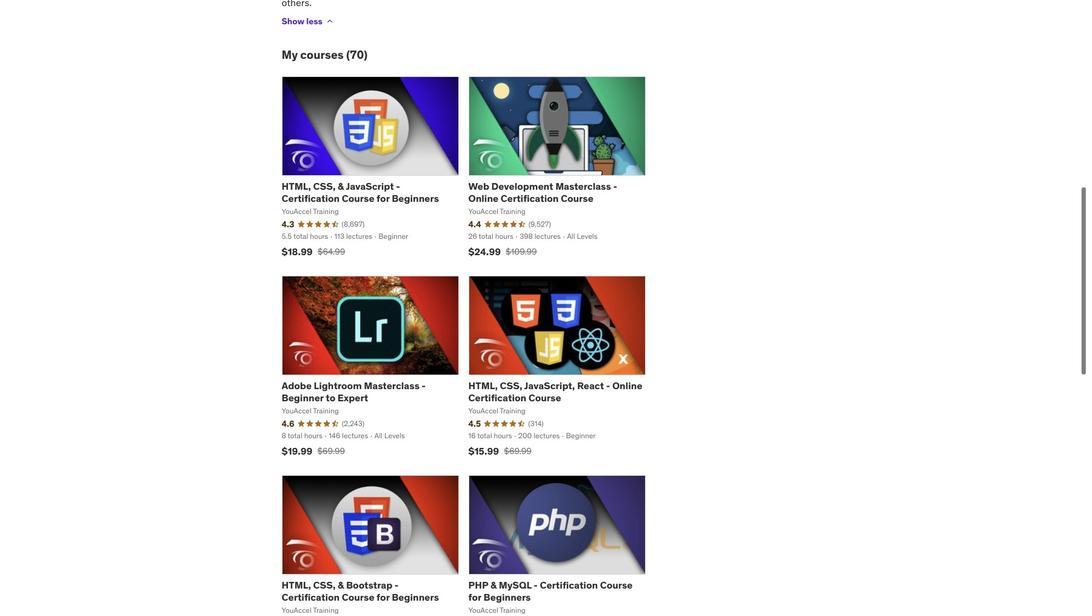 Task type: vqa. For each thing, say whether or not it's contained in the screenshot.


Task type: describe. For each thing, give the bounding box(es) containing it.
adobe lightroom masterclass - beginner to expert youaccel training
[[282, 380, 426, 415]]

4.6
[[282, 418, 295, 429]]

for for bootstrap
[[377, 591, 390, 603]]

certification inside php & mysql - certification course for beginners
[[540, 580, 598, 592]]

php
[[469, 580, 489, 592]]

(8,697)
[[342, 219, 365, 228]]

all for course
[[567, 232, 575, 241]]

$19.99 $69.99
[[282, 445, 345, 457]]

all levels for course
[[567, 232, 598, 241]]

certification for html, css, & javascript - certification course for beginners youaccel training
[[282, 192, 340, 204]]

courses
[[300, 48, 344, 62]]

(9,527)
[[529, 219, 551, 228]]

113
[[335, 232, 345, 241]]

react
[[577, 380, 604, 392]]

beginners inside php & mysql - certification course for beginners
[[484, 591, 531, 603]]

development
[[492, 180, 554, 193]]

to
[[326, 392, 336, 404]]

course for web development masterclass - online certification course youaccel training
[[561, 192, 594, 204]]

& for bootstrap
[[338, 580, 344, 592]]

398 lectures
[[520, 232, 561, 241]]

total for $19.99
[[288, 431, 303, 441]]

my courses (70)
[[282, 48, 368, 62]]

$64.99
[[318, 246, 345, 257]]

lectures for $19.99
[[342, 431, 368, 441]]

$18.99
[[282, 246, 313, 258]]

5.5 total hours
[[282, 232, 328, 241]]

- inside the html, css, & javascript - certification course for beginners youaccel training
[[396, 180, 400, 193]]

html, css, & javascript - certification course for beginners link
[[282, 180, 439, 204]]

& for javascript
[[338, 180, 344, 193]]

5.5
[[282, 232, 292, 241]]

for for javascript
[[377, 192, 390, 204]]

26 total hours
[[469, 232, 514, 241]]

beginners for bootstrap
[[392, 591, 439, 603]]

adobe
[[282, 380, 312, 392]]

4.3
[[282, 219, 295, 230]]

training inside the html, css, & javascript - certification course for beginners youaccel training
[[313, 207, 339, 216]]

(70)
[[346, 48, 368, 62]]

html, css, & bootstrap - certification course for beginners link
[[282, 580, 439, 603]]

lectures for $18.99
[[346, 232, 373, 241]]

html, css, & javascript - certification course for beginners youaccel training
[[282, 180, 439, 216]]

certification for web development masterclass - online certification course youaccel training
[[501, 192, 559, 204]]

& inside php & mysql - certification course for beginners
[[491, 580, 497, 592]]

total for $15.99
[[477, 431, 492, 441]]

course inside php & mysql - certification course for beginners
[[600, 580, 633, 592]]

certification inside html, css, javascript, react - online certification course youaccel training
[[469, 392, 527, 404]]

8 total hours
[[282, 431, 323, 441]]

course inside html, css, javascript, react - online certification course youaccel training
[[529, 392, 561, 404]]

web development masterclass - online certification course link
[[469, 180, 618, 204]]

- inside html, css, & bootstrap - certification course for beginners
[[395, 580, 399, 592]]

youaccel inside adobe lightroom masterclass - beginner to expert youaccel training
[[282, 406, 312, 415]]

javascript
[[346, 180, 394, 193]]

javascript,
[[524, 380, 575, 392]]

16
[[469, 431, 476, 441]]

8
[[282, 431, 286, 441]]

$24.99 $109.99
[[469, 246, 537, 258]]

levels for expert
[[385, 431, 405, 441]]

levels for course
[[577, 232, 598, 241]]

8697 reviews element
[[342, 219, 365, 229]]

- inside php & mysql - certification course for beginners
[[534, 580, 538, 592]]

course for html, css, & bootstrap - certification course for beginners
[[342, 591, 375, 603]]

expert
[[338, 392, 368, 404]]

$69.99 for $15.99
[[504, 446, 532, 457]]

html, for html, css, javascript, react - online certification course
[[469, 380, 498, 392]]

adobe lightroom masterclass - beginner to expert link
[[282, 380, 426, 404]]

beginners for javascript
[[392, 192, 439, 204]]

beginner for beginners
[[379, 232, 408, 241]]

lectures for $24.99
[[535, 232, 561, 241]]

(2,243)
[[342, 419, 365, 428]]

113 lectures
[[335, 232, 373, 241]]

lightroom
[[314, 380, 362, 392]]

hours for $24.99
[[495, 232, 514, 241]]

16 total hours
[[469, 431, 512, 441]]



Task type: locate. For each thing, give the bounding box(es) containing it.
bootstrap
[[346, 580, 393, 592]]

beginners
[[392, 192, 439, 204], [392, 591, 439, 603], [484, 591, 531, 603]]

2 vertical spatial beginner
[[566, 431, 596, 441]]

hours up $24.99 $109.99 at the top left of the page
[[495, 232, 514, 241]]

html, inside html, css, javascript, react - online certification course youaccel training
[[469, 380, 498, 392]]

1 horizontal spatial online
[[613, 380, 643, 392]]

masterclass
[[556, 180, 611, 193], [364, 380, 420, 392]]

html, css, & bootstrap - certification course for beginners
[[282, 580, 439, 603]]

lectures down 9527 reviews element
[[535, 232, 561, 241]]

& left "javascript"
[[338, 180, 344, 193]]

beginners inside the html, css, & javascript - certification course for beginners youaccel training
[[392, 192, 439, 204]]

398
[[520, 232, 533, 241]]

levels right 398 lectures
[[577, 232, 598, 241]]

certification inside web development masterclass - online certification course youaccel training
[[501, 192, 559, 204]]

certification
[[282, 192, 340, 204], [501, 192, 559, 204], [469, 392, 527, 404], [540, 580, 598, 592], [282, 591, 340, 603]]

html, css, javascript, react - online certification course link
[[469, 380, 643, 404]]

1 vertical spatial css,
[[500, 380, 523, 392]]

lectures
[[346, 232, 373, 241], [535, 232, 561, 241], [342, 431, 368, 441], [534, 431, 560, 441]]

all
[[567, 232, 575, 241], [375, 431, 383, 441]]

course inside web development masterclass - online certification course youaccel training
[[561, 192, 594, 204]]

training up 200
[[500, 406, 526, 415]]

200 lectures
[[519, 431, 560, 441]]

314 reviews element
[[529, 419, 544, 429]]

0 horizontal spatial masterclass
[[364, 380, 420, 392]]

online inside html, css, javascript, react - online certification course youaccel training
[[613, 380, 643, 392]]

css, for html, css, & javascript - certification course for beginners
[[313, 180, 336, 193]]

$15.99 $69.99
[[469, 445, 532, 457]]

css, left "javascript"
[[313, 180, 336, 193]]

php & mysql - certification course for beginners
[[469, 580, 633, 603]]

masterclass inside adobe lightroom masterclass - beginner to expert youaccel training
[[364, 380, 420, 392]]

0 vertical spatial masterclass
[[556, 180, 611, 193]]

1 horizontal spatial all
[[567, 232, 575, 241]]

online inside web development masterclass - online certification course youaccel training
[[469, 192, 499, 204]]

for inside php & mysql - certification course for beginners
[[469, 591, 482, 603]]

1 horizontal spatial levels
[[577, 232, 598, 241]]

2 $69.99 from the left
[[504, 446, 532, 457]]

hours for $15.99
[[494, 431, 512, 441]]

total right 16
[[477, 431, 492, 441]]

all levels for expert
[[375, 431, 405, 441]]

css, left "javascript,"
[[500, 380, 523, 392]]

0 vertical spatial css,
[[313, 180, 336, 193]]

- inside html, css, javascript, react - online certification course youaccel training
[[606, 380, 610, 392]]

masterclass inside web development masterclass - online certification course youaccel training
[[556, 180, 611, 193]]

$69.99
[[317, 446, 345, 457], [504, 446, 532, 457]]

1 vertical spatial all levels
[[375, 431, 405, 441]]

1 vertical spatial masterclass
[[364, 380, 420, 392]]

2243 reviews element
[[342, 419, 365, 429]]

$69.99 inside $15.99 $69.99
[[504, 446, 532, 457]]

html,
[[282, 180, 311, 193], [469, 380, 498, 392], [282, 580, 311, 592]]

1 horizontal spatial $69.99
[[504, 446, 532, 457]]

css, left 'bootstrap'
[[313, 580, 336, 592]]

training inside html, css, javascript, react - online certification course youaccel training
[[500, 406, 526, 415]]

html, inside the html, css, & javascript - certification course for beginners youaccel training
[[282, 180, 311, 193]]

&
[[338, 180, 344, 193], [338, 580, 344, 592], [491, 580, 497, 592]]

css, inside the html, css, & javascript - certification course for beginners youaccel training
[[313, 180, 336, 193]]

certification up '4.5'
[[469, 392, 527, 404]]

training up 113
[[313, 207, 339, 216]]

php & mysql - certification course for beginners link
[[469, 580, 633, 603]]

& inside the html, css, & javascript - certification course for beginners youaccel training
[[338, 180, 344, 193]]

certification for html, css, & bootstrap - certification course for beginners
[[282, 591, 340, 603]]

(314)
[[529, 419, 544, 428]]

0 horizontal spatial all levels
[[375, 431, 405, 441]]

web
[[469, 180, 490, 193]]

- inside web development masterclass - online certification course youaccel training
[[614, 180, 618, 193]]

0 vertical spatial beginner
[[379, 232, 408, 241]]

hours up $19.99 $69.99
[[304, 431, 323, 441]]

1 vertical spatial beginner
[[282, 392, 324, 404]]

1 horizontal spatial beginner
[[379, 232, 408, 241]]

training down 'to' at the left of page
[[313, 406, 339, 415]]

all levels
[[567, 232, 598, 241], [375, 431, 405, 441]]

lectures down 8697 reviews element
[[346, 232, 373, 241]]

lectures for $15.99
[[534, 431, 560, 441]]

youaccel up the 4.3
[[282, 207, 312, 216]]

-
[[396, 180, 400, 193], [614, 180, 618, 193], [422, 380, 426, 392], [606, 380, 610, 392], [395, 580, 399, 592], [534, 580, 538, 592]]

hours up $15.99 $69.99
[[494, 431, 512, 441]]

course inside the html, css, & javascript - certification course for beginners youaccel training
[[342, 192, 375, 204]]

youaccel inside the html, css, & javascript - certification course for beginners youaccel training
[[282, 207, 312, 216]]

certification inside the html, css, & javascript - certification course for beginners youaccel training
[[282, 192, 340, 204]]

online up 4.4
[[469, 192, 499, 204]]

all right 146 lectures at the left bottom
[[375, 431, 383, 441]]

css, for html, css, javascript, react - online certification course
[[500, 380, 523, 392]]

for
[[377, 192, 390, 204], [377, 591, 390, 603], [469, 591, 482, 603]]

lectures down 314 reviews element
[[534, 431, 560, 441]]

certification left 'bootstrap'
[[282, 591, 340, 603]]

1 $69.99 from the left
[[317, 446, 345, 457]]

show less
[[282, 16, 323, 27]]

youaccel inside web development masterclass - online certification course youaccel training
[[469, 207, 498, 216]]

youaccel inside html, css, javascript, react - online certification course youaccel training
[[469, 406, 498, 415]]

beginner left 'to' at the left of page
[[282, 392, 324, 404]]

course inside html, css, & bootstrap - certification course for beginners
[[342, 591, 375, 603]]

certification right mysql
[[540, 580, 598, 592]]

hours for $19.99
[[304, 431, 323, 441]]

- inside adobe lightroom masterclass - beginner to expert youaccel training
[[422, 380, 426, 392]]

146
[[329, 431, 340, 441]]

$19.99
[[282, 445, 313, 457]]

0 vertical spatial html,
[[282, 180, 311, 193]]

css, inside html, css, javascript, react - online certification course youaccel training
[[500, 380, 523, 392]]

0 horizontal spatial levels
[[385, 431, 405, 441]]

css,
[[313, 180, 336, 193], [500, 380, 523, 392], [313, 580, 336, 592]]

hours up $18.99 $64.99
[[310, 232, 328, 241]]

for inside html, css, & bootstrap - certification course for beginners
[[377, 591, 390, 603]]

my
[[282, 48, 298, 62]]

all levels right 398 lectures
[[567, 232, 598, 241]]

css, inside html, css, & bootstrap - certification course for beginners
[[313, 580, 336, 592]]

4.5
[[469, 418, 481, 429]]

0 vertical spatial all levels
[[567, 232, 598, 241]]

9527 reviews element
[[529, 219, 551, 229]]

4.4
[[469, 219, 481, 230]]

youaccel up 4.4
[[469, 207, 498, 216]]

certification up (9,527)
[[501, 192, 559, 204]]

0 horizontal spatial all
[[375, 431, 383, 441]]

1 vertical spatial html,
[[469, 380, 498, 392]]

1 vertical spatial levels
[[385, 431, 405, 441]]

& left 'bootstrap'
[[338, 580, 344, 592]]

& inside html, css, & bootstrap - certification course for beginners
[[338, 580, 344, 592]]

$69.99 down '146'
[[317, 446, 345, 457]]

$69.99 inside $19.99 $69.99
[[317, 446, 345, 457]]

course
[[342, 192, 375, 204], [561, 192, 594, 204], [529, 392, 561, 404], [600, 580, 633, 592], [342, 591, 375, 603]]

youaccel up '4.5'
[[469, 406, 498, 415]]

total right 8
[[288, 431, 303, 441]]

all for expert
[[375, 431, 383, 441]]

$109.99
[[506, 246, 537, 257]]

& right the php
[[491, 580, 497, 592]]

xsmall image
[[325, 17, 335, 26]]

youaccel
[[282, 207, 312, 216], [469, 207, 498, 216], [282, 406, 312, 415], [469, 406, 498, 415]]

beginner inside adobe lightroom masterclass - beginner to expert youaccel training
[[282, 392, 324, 404]]

total for $24.99
[[479, 232, 494, 241]]

total right 26 at the top of page
[[479, 232, 494, 241]]

146 lectures
[[329, 431, 368, 441]]

2 vertical spatial html,
[[282, 580, 311, 592]]

training down "development"
[[500, 207, 526, 216]]

$69.99 down 200
[[504, 446, 532, 457]]

levels
[[577, 232, 598, 241], [385, 431, 405, 441]]

certification up the 4.3
[[282, 192, 340, 204]]

2 vertical spatial css,
[[313, 580, 336, 592]]

1 horizontal spatial all levels
[[567, 232, 598, 241]]

youaccel up 4.6
[[282, 406, 312, 415]]

hours
[[310, 232, 328, 241], [495, 232, 514, 241], [304, 431, 323, 441], [494, 431, 512, 441]]

200
[[519, 431, 532, 441]]

beginners inside html, css, & bootstrap - certification course for beginners
[[392, 591, 439, 603]]

show less button
[[282, 9, 335, 34]]

course for html, css, & javascript - certification course for beginners youaccel training
[[342, 192, 375, 204]]

$24.99
[[469, 246, 501, 258]]

training inside web development masterclass - online certification course youaccel training
[[500, 207, 526, 216]]

beginner for youaccel
[[566, 431, 596, 441]]

html, inside html, css, & bootstrap - certification course for beginners
[[282, 580, 311, 592]]

less
[[306, 16, 323, 27]]

total for $18.99
[[294, 232, 308, 241]]

26
[[469, 232, 477, 241]]

0 vertical spatial all
[[567, 232, 575, 241]]

total
[[294, 232, 308, 241], [479, 232, 494, 241], [288, 431, 303, 441], [477, 431, 492, 441]]

hours for $18.99
[[310, 232, 328, 241]]

show
[[282, 16, 305, 27]]

$69.99 for $19.99
[[317, 446, 345, 457]]

0 horizontal spatial $69.99
[[317, 446, 345, 457]]

lectures down the 2243 reviews element on the left bottom of the page
[[342, 431, 368, 441]]

0 horizontal spatial beginner
[[282, 392, 324, 404]]

for inside the html, css, & javascript - certification course for beginners youaccel training
[[377, 192, 390, 204]]

masterclass for course
[[556, 180, 611, 193]]

0 vertical spatial online
[[469, 192, 499, 204]]

1 horizontal spatial masterclass
[[556, 180, 611, 193]]

training inside adobe lightroom masterclass - beginner to expert youaccel training
[[313, 406, 339, 415]]

beginner right 200 lectures
[[566, 431, 596, 441]]

$18.99 $64.99
[[282, 246, 345, 258]]

1 vertical spatial all
[[375, 431, 383, 441]]

$15.99
[[469, 445, 499, 457]]

mysql
[[499, 580, 532, 592]]

web development masterclass - online certification course youaccel training
[[469, 180, 618, 216]]

online right react
[[613, 380, 643, 392]]

online
[[469, 192, 499, 204], [613, 380, 643, 392]]

html, css, javascript, react - online certification course youaccel training
[[469, 380, 643, 415]]

masterclass for expert
[[364, 380, 420, 392]]

certification inside html, css, & bootstrap - certification course for beginners
[[282, 591, 340, 603]]

2 horizontal spatial beginner
[[566, 431, 596, 441]]

beginner right 113 lectures in the left top of the page
[[379, 232, 408, 241]]

all levels right 146 lectures at the left bottom
[[375, 431, 405, 441]]

total right 5.5
[[294, 232, 308, 241]]

beginner
[[379, 232, 408, 241], [282, 392, 324, 404], [566, 431, 596, 441]]

all right 398 lectures
[[567, 232, 575, 241]]

0 horizontal spatial online
[[469, 192, 499, 204]]

levels right 146 lectures at the left bottom
[[385, 431, 405, 441]]

0 vertical spatial levels
[[577, 232, 598, 241]]

training
[[313, 207, 339, 216], [500, 207, 526, 216], [313, 406, 339, 415], [500, 406, 526, 415]]

html, for html, css, & javascript - certification course for beginners
[[282, 180, 311, 193]]

1 vertical spatial online
[[613, 380, 643, 392]]



